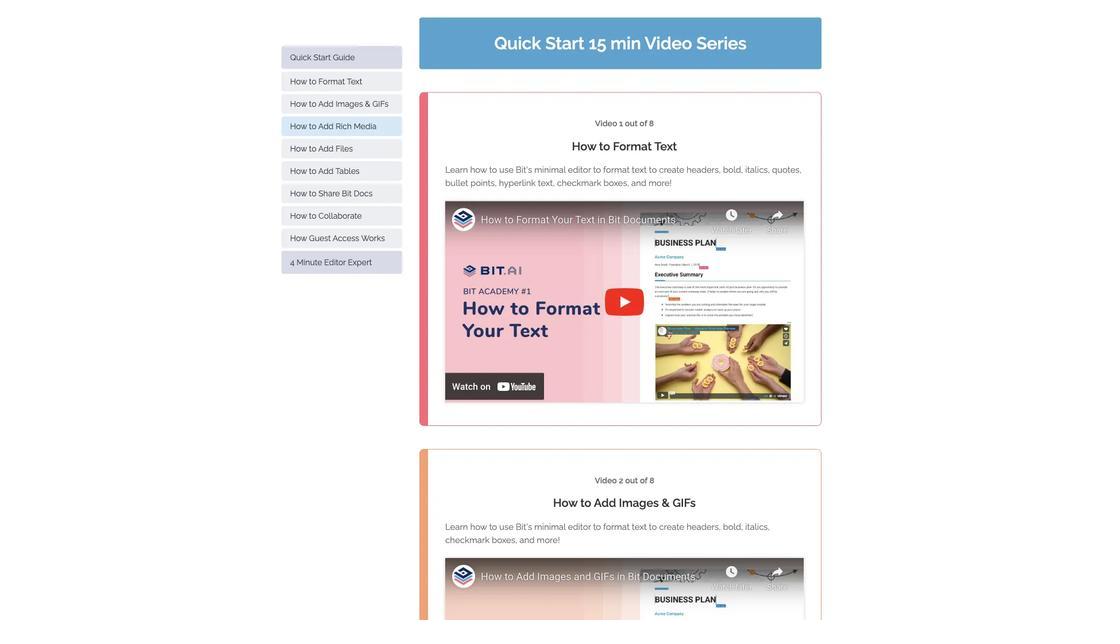 Task type: describe. For each thing, give the bounding box(es) containing it.
how to collaborate link
[[282, 206, 402, 226]]

add for how to add images & gifs link
[[318, 99, 334, 109]]

of for images
[[640, 476, 648, 486]]

how to add files
[[290, 144, 353, 153]]

boxes, inside learn how to use bit's minimal editor to format text to create headers, bold, italics, checkmark boxes, and more!
[[492, 535, 517, 545]]

how for how to share bit docs link
[[290, 189, 307, 198]]

create for text
[[659, 165, 684, 175]]

learn for how to format text
[[445, 165, 468, 175]]

how up learn how to use bit's minimal editor to format text to create headers, bold, italics, checkmark boxes, and more!
[[553, 496, 578, 510]]

how to format text inside list
[[290, 77, 362, 86]]

share
[[319, 189, 340, 198]]

add for how to add files link
[[318, 144, 334, 153]]

rich media
[[336, 122, 377, 131]]

files
[[336, 144, 353, 153]]

tables
[[335, 166, 360, 176]]

1 vertical spatial format
[[613, 139, 652, 153]]

learn how to use bit's minimal editor to format text to create headers, bold, italics, quotes, bullet points, hyperlink text, checkmark boxes, and more!
[[445, 165, 802, 188]]

how for how guest access works link
[[290, 234, 307, 243]]

bold, for how to add images & gifs
[[723, 522, 743, 532]]

docs
[[354, 189, 373, 198]]

0 vertical spatial video
[[645, 33, 692, 53]]

1 horizontal spatial images
[[619, 496, 659, 510]]

learn for how to add images & gifs
[[445, 522, 468, 532]]

create for images
[[659, 522, 684, 532]]

text,
[[538, 178, 555, 188]]

how for how to add images & gifs link
[[290, 99, 307, 109]]

to inside how to add images & gifs link
[[309, 99, 316, 109]]

video for images
[[595, 476, 617, 486]]

hyperlink
[[499, 178, 536, 188]]

how to share bit docs
[[290, 189, 373, 198]]

quick start guide link
[[282, 46, 402, 69]]

expert
[[348, 258, 372, 267]]

bit's for how to add images & gifs
[[516, 522, 532, 532]]

headers, for how to add images & gifs
[[687, 522, 721, 532]]

out for add
[[625, 476, 638, 486]]

editor for how to add images & gifs
[[568, 522, 591, 532]]

how to add rich media link
[[282, 117, 402, 136]]

text for text
[[632, 165, 647, 175]]

1 vertical spatial &
[[662, 496, 670, 510]]

guide
[[333, 53, 355, 62]]

more! inside learn how to use bit's minimal editor to format text to create headers, bold, italics, checkmark boxes, and more!
[[537, 535, 560, 545]]

more! inside "learn how to use bit's minimal editor to format text to create headers, bold, italics, quotes, bullet points, hyperlink text, checkmark boxes, and more!"
[[649, 178, 672, 188]]

start for guide
[[313, 53, 331, 62]]

how for the how to add rich media link on the left
[[290, 122, 307, 131]]

15
[[589, 33, 606, 53]]

8 for text
[[649, 119, 654, 128]]

how to add tables link
[[282, 161, 402, 181]]

learn how to use bit's minimal editor to format text to create headers, bold, italics, checkmark boxes, and more!
[[445, 522, 770, 545]]

list containing quick start guide
[[282, 46, 402, 274]]

start for 15
[[545, 33, 585, 53]]

4 minute editor expert link
[[282, 251, 402, 274]]

to inside how to collaborate link
[[309, 211, 316, 221]]

how down video 1 out of 8
[[572, 139, 596, 153]]

to inside the how to add rich media link
[[309, 122, 316, 131]]

boxes, inside "learn how to use bit's minimal editor to format text to create headers, bold, italics, quotes, bullet points, hyperlink text, checkmark boxes, and more!"
[[604, 178, 629, 188]]

minute
[[297, 258, 322, 267]]



Task type: vqa. For each thing, say whether or not it's contained in the screenshot.
leftmost Quick
yes



Task type: locate. For each thing, give the bounding box(es) containing it.
format
[[603, 165, 630, 175], [603, 522, 630, 532]]

1 bit's from the top
[[516, 165, 532, 175]]

headers,
[[687, 165, 721, 175], [687, 522, 721, 532]]

0 vertical spatial minimal
[[534, 165, 566, 175]]

text
[[632, 165, 647, 175], [632, 522, 647, 532]]

1 horizontal spatial boxes,
[[604, 178, 629, 188]]

0 vertical spatial more!
[[649, 178, 672, 188]]

1 vertical spatial bold,
[[723, 522, 743, 532]]

0 vertical spatial learn
[[445, 165, 468, 175]]

0 vertical spatial text
[[347, 77, 362, 86]]

0 vertical spatial &
[[365, 99, 370, 109]]

1 vertical spatial video
[[595, 119, 617, 128]]

how for how to collaborate link
[[290, 211, 307, 221]]

1 vertical spatial create
[[659, 522, 684, 532]]

use for how to add images & gifs
[[499, 522, 514, 532]]

of right 2
[[640, 476, 648, 486]]

headers, inside "learn how to use bit's minimal editor to format text to create headers, bold, italics, quotes, bullet points, hyperlink text, checkmark boxes, and more!"
[[687, 165, 721, 175]]

video 2 out of 8
[[595, 476, 654, 486]]

quick for quick start 15 min video series
[[494, 33, 541, 53]]

8 right 1
[[649, 119, 654, 128]]

0 vertical spatial bold,
[[723, 165, 743, 175]]

1 text from the top
[[632, 165, 647, 175]]

of
[[640, 119, 647, 128], [640, 476, 648, 486]]

text up how to add images & gifs link
[[347, 77, 362, 86]]

how inside "learn how to use bit's minimal editor to format text to create headers, bold, italics, quotes, bullet points, hyperlink text, checkmark boxes, and more!"
[[470, 165, 487, 175]]

1 vertical spatial editor
[[568, 522, 591, 532]]

bit's
[[516, 165, 532, 175], [516, 522, 532, 532]]

0 vertical spatial of
[[640, 119, 647, 128]]

format inside "learn how to use bit's minimal editor to format text to create headers, bold, italics, quotes, bullet points, hyperlink text, checkmark boxes, and more!"
[[603, 165, 630, 175]]

1 format from the top
[[603, 165, 630, 175]]

video for text
[[595, 119, 617, 128]]

1 vertical spatial minimal
[[534, 522, 566, 532]]

italics, for how to format text
[[745, 165, 770, 175]]

add inside how to add files link
[[318, 144, 334, 153]]

0 vertical spatial use
[[499, 165, 514, 175]]

1 vertical spatial how to format text
[[572, 139, 677, 153]]

how for how to format text
[[470, 165, 487, 175]]

min
[[611, 33, 641, 53]]

0 horizontal spatial format
[[319, 77, 345, 86]]

0 vertical spatial and
[[631, 178, 647, 188]]

format down 1
[[603, 165, 630, 175]]

bit
[[342, 189, 352, 198]]

bold,
[[723, 165, 743, 175], [723, 522, 743, 532]]

how for how to format text link
[[290, 77, 307, 86]]

italics,
[[745, 165, 770, 175], [745, 522, 770, 532]]

1 horizontal spatial quick
[[494, 33, 541, 53]]

1 how from the top
[[470, 165, 487, 175]]

checkmark inside learn how to use bit's minimal editor to format text to create headers, bold, italics, checkmark boxes, and more!
[[445, 535, 490, 545]]

how to add images & gifs down video 2 out of 8
[[553, 496, 696, 510]]

use inside learn how to use bit's minimal editor to format text to create headers, bold, italics, checkmark boxes, and more!
[[499, 522, 514, 532]]

2 minimal from the top
[[534, 522, 566, 532]]

points,
[[471, 178, 497, 188]]

editor
[[324, 258, 346, 267]]

headers, for how to format text
[[687, 165, 721, 175]]

8
[[649, 119, 654, 128], [650, 476, 654, 486]]

italics, inside learn how to use bit's minimal editor to format text to create headers, bold, italics, checkmark boxes, and more!
[[745, 522, 770, 532]]

0 vertical spatial how to add images & gifs
[[290, 99, 389, 109]]

format for format
[[603, 165, 630, 175]]

1 vertical spatial gifs
[[673, 496, 696, 510]]

0 vertical spatial editor
[[568, 165, 591, 175]]

1 horizontal spatial how to format text
[[572, 139, 677, 153]]

to inside how to add files link
[[309, 144, 316, 153]]

0 vertical spatial format
[[603, 165, 630, 175]]

how
[[470, 165, 487, 175], [470, 522, 487, 532]]

video right min
[[645, 33, 692, 53]]

format down 2
[[603, 522, 630, 532]]

guest
[[309, 234, 331, 243]]

add for how to add tables link
[[318, 166, 334, 176]]

how guest access works link
[[282, 229, 402, 248]]

text
[[347, 77, 362, 86], [654, 139, 677, 153]]

1 vertical spatial learn
[[445, 522, 468, 532]]

how inside learn how to use bit's minimal editor to format text to create headers, bold, italics, checkmark boxes, and more!
[[470, 522, 487, 532]]

add left tables
[[318, 166, 334, 176]]

0 horizontal spatial how to format text
[[290, 77, 362, 86]]

headers, inside learn how to use bit's minimal editor to format text to create headers, bold, italics, checkmark boxes, and more!
[[687, 522, 721, 532]]

1 vertical spatial images
[[619, 496, 659, 510]]

0 vertical spatial italics,
[[745, 165, 770, 175]]

0 vertical spatial gifs
[[373, 99, 389, 109]]

1 vertical spatial of
[[640, 476, 648, 486]]

add
[[318, 99, 334, 109], [318, 122, 334, 131], [318, 144, 334, 153], [318, 166, 334, 176], [594, 496, 616, 510]]

minimal inside "learn how to use bit's minimal editor to format text to create headers, bold, italics, quotes, bullet points, hyperlink text, checkmark boxes, and more!"
[[534, 165, 566, 175]]

how
[[290, 77, 307, 86], [290, 99, 307, 109], [290, 122, 307, 131], [572, 139, 596, 153], [290, 144, 307, 153], [290, 166, 307, 176], [290, 189, 307, 198], [290, 211, 307, 221], [290, 234, 307, 243], [553, 496, 578, 510]]

1 italics, from the top
[[745, 165, 770, 175]]

2 bold, from the top
[[723, 522, 743, 532]]

0 vertical spatial how to format text
[[290, 77, 362, 86]]

1 vertical spatial more!
[[537, 535, 560, 545]]

2 of from the top
[[640, 476, 648, 486]]

format inside learn how to use bit's minimal editor to format text to create headers, bold, italics, checkmark boxes, and more!
[[603, 522, 630, 532]]

2 learn from the top
[[445, 522, 468, 532]]

boxes,
[[604, 178, 629, 188], [492, 535, 517, 545]]

start inside list
[[313, 53, 331, 62]]

images inside list
[[336, 99, 363, 109]]

0 horizontal spatial checkmark
[[445, 535, 490, 545]]

how up how to add tables
[[290, 144, 307, 153]]

2 vertical spatial video
[[595, 476, 617, 486]]

minimal for how to add images & gifs
[[534, 522, 566, 532]]

0 horizontal spatial more!
[[537, 535, 560, 545]]

video
[[645, 33, 692, 53], [595, 119, 617, 128], [595, 476, 617, 486]]

to inside how to share bit docs link
[[309, 189, 316, 198]]

0 horizontal spatial &
[[365, 99, 370, 109]]

access works
[[333, 234, 385, 243]]

out
[[625, 119, 638, 128], [625, 476, 638, 486]]

checkmark
[[557, 178, 601, 188], [445, 535, 490, 545]]

create inside learn how to use bit's minimal editor to format text to create headers, bold, italics, checkmark boxes, and more!
[[659, 522, 684, 532]]

8 for images
[[650, 476, 654, 486]]

0 horizontal spatial boxes,
[[492, 535, 517, 545]]

how to format text down video 1 out of 8
[[572, 139, 677, 153]]

more!
[[649, 178, 672, 188], [537, 535, 560, 545]]

format down video 1 out of 8
[[613, 139, 652, 153]]

0 horizontal spatial quick
[[290, 53, 311, 62]]

1 create from the top
[[659, 165, 684, 175]]

checkmark inside "learn how to use bit's minimal editor to format text to create headers, bold, italics, quotes, bullet points, hyperlink text, checkmark boxes, and more!"
[[557, 178, 601, 188]]

0 vertical spatial bit's
[[516, 165, 532, 175]]

how for how to add tables link
[[290, 166, 307, 176]]

learn
[[445, 165, 468, 175], [445, 522, 468, 532]]

series
[[697, 33, 747, 53]]

how to share bit docs link
[[282, 184, 402, 203]]

quick for quick start guide
[[290, 53, 311, 62]]

how up how to add rich media
[[290, 99, 307, 109]]

0 horizontal spatial gifs
[[373, 99, 389, 109]]

start left 15
[[545, 33, 585, 53]]

quotes,
[[772, 165, 802, 175]]

images up rich media
[[336, 99, 363, 109]]

2 headers, from the top
[[687, 522, 721, 532]]

italics, inside "learn how to use bit's minimal editor to format text to create headers, bold, italics, quotes, bullet points, hyperlink text, checkmark boxes, and more!"
[[745, 165, 770, 175]]

add for the how to add rich media link on the left
[[318, 122, 334, 131]]

1 vertical spatial format
[[603, 522, 630, 532]]

and inside "learn how to use bit's minimal editor to format text to create headers, bold, italics, quotes, bullet points, hyperlink text, checkmark boxes, and more!"
[[631, 178, 647, 188]]

1 vertical spatial checkmark
[[445, 535, 490, 545]]

start
[[545, 33, 585, 53], [313, 53, 331, 62]]

minimal inside learn how to use bit's minimal editor to format text to create headers, bold, italics, checkmark boxes, and more!
[[534, 522, 566, 532]]

1 horizontal spatial more!
[[649, 178, 672, 188]]

editor for how to format text
[[568, 165, 591, 175]]

how for how to add images & gifs
[[470, 522, 487, 532]]

format for add
[[603, 522, 630, 532]]

0 vertical spatial images
[[336, 99, 363, 109]]

0 horizontal spatial how to add images & gifs
[[290, 99, 389, 109]]

images down video 2 out of 8
[[619, 496, 659, 510]]

use for how to format text
[[499, 165, 514, 175]]

how left share
[[290, 189, 307, 198]]

bit's inside "learn how to use bit's minimal editor to format text to create headers, bold, italics, quotes, bullet points, hyperlink text, checkmark boxes, and more!"
[[516, 165, 532, 175]]

text up "learn how to use bit's minimal editor to format text to create headers, bold, italics, quotes, bullet points, hyperlink text, checkmark boxes, and more!"
[[654, 139, 677, 153]]

how to add images & gifs down how to format text link
[[290, 99, 389, 109]]

how to add images & gifs
[[290, 99, 389, 109], [553, 496, 696, 510]]

add inside how to add images & gifs link
[[318, 99, 334, 109]]

text down video 2 out of 8
[[632, 522, 647, 532]]

0 horizontal spatial images
[[336, 99, 363, 109]]

1 vertical spatial how to add images & gifs
[[553, 496, 696, 510]]

0 vertical spatial create
[[659, 165, 684, 175]]

to inside how to format text link
[[309, 77, 316, 86]]

1 of from the top
[[640, 119, 647, 128]]

1
[[619, 119, 623, 128]]

how to add images & gifs inside how to add images & gifs link
[[290, 99, 389, 109]]

2 format from the top
[[603, 522, 630, 532]]

minimal for how to format text
[[534, 165, 566, 175]]

video left 1
[[595, 119, 617, 128]]

0 vertical spatial 8
[[649, 119, 654, 128]]

1 horizontal spatial gifs
[[673, 496, 696, 510]]

how down "how to share bit docs"
[[290, 211, 307, 221]]

bold, inside learn how to use bit's minimal editor to format text to create headers, bold, italics, checkmark boxes, and more!
[[723, 522, 743, 532]]

0 vertical spatial format
[[319, 77, 345, 86]]

to inside how to add tables link
[[309, 166, 316, 176]]

how to format text down quick start guide
[[290, 77, 362, 86]]

1 vertical spatial bit's
[[516, 522, 532, 532]]

use inside "learn how to use bit's minimal editor to format text to create headers, bold, italics, quotes, bullet points, hyperlink text, checkmark boxes, and more!"
[[499, 165, 514, 175]]

text down video 1 out of 8
[[632, 165, 647, 175]]

2
[[619, 476, 623, 486]]

collaborate
[[319, 211, 362, 221]]

list
[[282, 46, 402, 274]]

how up how to add files
[[290, 122, 307, 131]]

add down video 2 out of 8
[[594, 496, 616, 510]]

how left guest
[[290, 234, 307, 243]]

create inside "learn how to use bit's minimal editor to format text to create headers, bold, italics, quotes, bullet points, hyperlink text, checkmark boxes, and more!"
[[659, 165, 684, 175]]

format
[[319, 77, 345, 86], [613, 139, 652, 153]]

4 minute editor expert
[[290, 258, 372, 267]]

bit's inside learn how to use bit's minimal editor to format text to create headers, bold, italics, checkmark boxes, and more!
[[516, 522, 532, 532]]

out for format
[[625, 119, 638, 128]]

add inside the how to add rich media link
[[318, 122, 334, 131]]

of right 1
[[640, 119, 647, 128]]

of for text
[[640, 119, 647, 128]]

2 how from the top
[[470, 522, 487, 532]]

and
[[631, 178, 647, 188], [520, 535, 535, 545]]

1 bold, from the top
[[723, 165, 743, 175]]

1 use from the top
[[499, 165, 514, 175]]

1 vertical spatial and
[[520, 535, 535, 545]]

quick
[[494, 33, 541, 53], [290, 53, 311, 62]]

video left 2
[[595, 476, 617, 486]]

how to add rich media
[[290, 122, 377, 131]]

add left the files
[[318, 144, 334, 153]]

1 horizontal spatial start
[[545, 33, 585, 53]]

0 horizontal spatial and
[[520, 535, 535, 545]]

how to format text link
[[282, 72, 402, 91]]

2 use from the top
[[499, 522, 514, 532]]

add up how to add rich media
[[318, 99, 334, 109]]

editor inside "learn how to use bit's minimal editor to format text to create headers, bold, italics, quotes, bullet points, hyperlink text, checkmark boxes, and more!"
[[568, 165, 591, 175]]

&
[[365, 99, 370, 109], [662, 496, 670, 510]]

out right 2
[[625, 476, 638, 486]]

1 vertical spatial out
[[625, 476, 638, 486]]

1 horizontal spatial &
[[662, 496, 670, 510]]

bold, inside "learn how to use bit's minimal editor to format text to create headers, bold, italics, quotes, bullet points, hyperlink text, checkmark boxes, and more!"
[[723, 165, 743, 175]]

1 horizontal spatial format
[[613, 139, 652, 153]]

text inside learn how to use bit's minimal editor to format text to create headers, bold, italics, checkmark boxes, and more!
[[632, 522, 647, 532]]

how to collaborate
[[290, 211, 362, 221]]

create
[[659, 165, 684, 175], [659, 522, 684, 532]]

4
[[290, 258, 295, 267]]

2 text from the top
[[632, 522, 647, 532]]

0 vertical spatial out
[[625, 119, 638, 128]]

italics, for how to add images & gifs
[[745, 522, 770, 532]]

minimal
[[534, 165, 566, 175], [534, 522, 566, 532]]

0 vertical spatial boxes,
[[604, 178, 629, 188]]

1 learn from the top
[[445, 165, 468, 175]]

1 headers, from the top
[[687, 165, 721, 175]]

how down quick start guide
[[290, 77, 307, 86]]

bit's for how to format text
[[516, 165, 532, 175]]

editor inside learn how to use bit's minimal editor to format text to create headers, bold, italics, checkmark boxes, and more!
[[568, 522, 591, 532]]

add inside how to add tables link
[[318, 166, 334, 176]]

1 horizontal spatial and
[[631, 178, 647, 188]]

how to add tables
[[290, 166, 360, 176]]

text for images
[[632, 522, 647, 532]]

add up how to add files
[[318, 122, 334, 131]]

1 horizontal spatial how to add images & gifs
[[553, 496, 696, 510]]

gifs
[[373, 99, 389, 109], [673, 496, 696, 510]]

1 minimal from the top
[[534, 165, 566, 175]]

1 editor from the top
[[568, 165, 591, 175]]

1 vertical spatial headers,
[[687, 522, 721, 532]]

text inside "learn how to use bit's minimal editor to format text to create headers, bold, italics, quotes, bullet points, hyperlink text, checkmark boxes, and more!"
[[632, 165, 647, 175]]

use
[[499, 165, 514, 175], [499, 522, 514, 532]]

video 1 out of 8
[[595, 119, 654, 128]]

how to format text
[[290, 77, 362, 86], [572, 139, 677, 153]]

2 editor from the top
[[568, 522, 591, 532]]

0 vertical spatial headers,
[[687, 165, 721, 175]]

how down how to add files
[[290, 166, 307, 176]]

how to add files link
[[282, 139, 402, 159]]

quick start 15 min video series
[[494, 33, 747, 53]]

how for how to add files link
[[290, 144, 307, 153]]

2 create from the top
[[659, 522, 684, 532]]

1 vertical spatial text
[[632, 522, 647, 532]]

1 vertical spatial italics,
[[745, 522, 770, 532]]

learn inside learn how to use bit's minimal editor to format text to create headers, bold, italics, checkmark boxes, and more!
[[445, 522, 468, 532]]

1 vertical spatial boxes,
[[492, 535, 517, 545]]

0 horizontal spatial start
[[313, 53, 331, 62]]

how to add images & gifs link
[[282, 94, 402, 114]]

2 bit's from the top
[[516, 522, 532, 532]]

1 horizontal spatial text
[[654, 139, 677, 153]]

8 right 2
[[650, 476, 654, 486]]

how guest access works
[[290, 234, 385, 243]]

learn inside "learn how to use bit's minimal editor to format text to create headers, bold, italics, quotes, bullet points, hyperlink text, checkmark boxes, and more!"
[[445, 165, 468, 175]]

1 vertical spatial how
[[470, 522, 487, 532]]

1 vertical spatial text
[[654, 139, 677, 153]]

1 vertical spatial 8
[[650, 476, 654, 486]]

start left guide
[[313, 53, 331, 62]]

quick start guide
[[290, 53, 355, 62]]

1 horizontal spatial checkmark
[[557, 178, 601, 188]]

2 italics, from the top
[[745, 522, 770, 532]]

images
[[336, 99, 363, 109], [619, 496, 659, 510]]

format up how to add images & gifs link
[[319, 77, 345, 86]]

1 vertical spatial use
[[499, 522, 514, 532]]

to
[[309, 77, 316, 86], [309, 99, 316, 109], [309, 122, 316, 131], [599, 139, 610, 153], [309, 144, 316, 153], [489, 165, 497, 175], [593, 165, 601, 175], [649, 165, 657, 175], [309, 166, 316, 176], [309, 189, 316, 198], [309, 211, 316, 221], [580, 496, 592, 510], [489, 522, 497, 532], [593, 522, 601, 532], [649, 522, 657, 532]]

bullet
[[445, 178, 468, 188]]

out right 1
[[625, 119, 638, 128]]

format inside list
[[319, 77, 345, 86]]

0 vertical spatial checkmark
[[557, 178, 601, 188]]

0 vertical spatial text
[[632, 165, 647, 175]]

0 horizontal spatial text
[[347, 77, 362, 86]]

and inside learn how to use bit's minimal editor to format text to create headers, bold, italics, checkmark boxes, and more!
[[520, 535, 535, 545]]

editor
[[568, 165, 591, 175], [568, 522, 591, 532]]

bold, for how to format text
[[723, 165, 743, 175]]

0 vertical spatial how
[[470, 165, 487, 175]]



